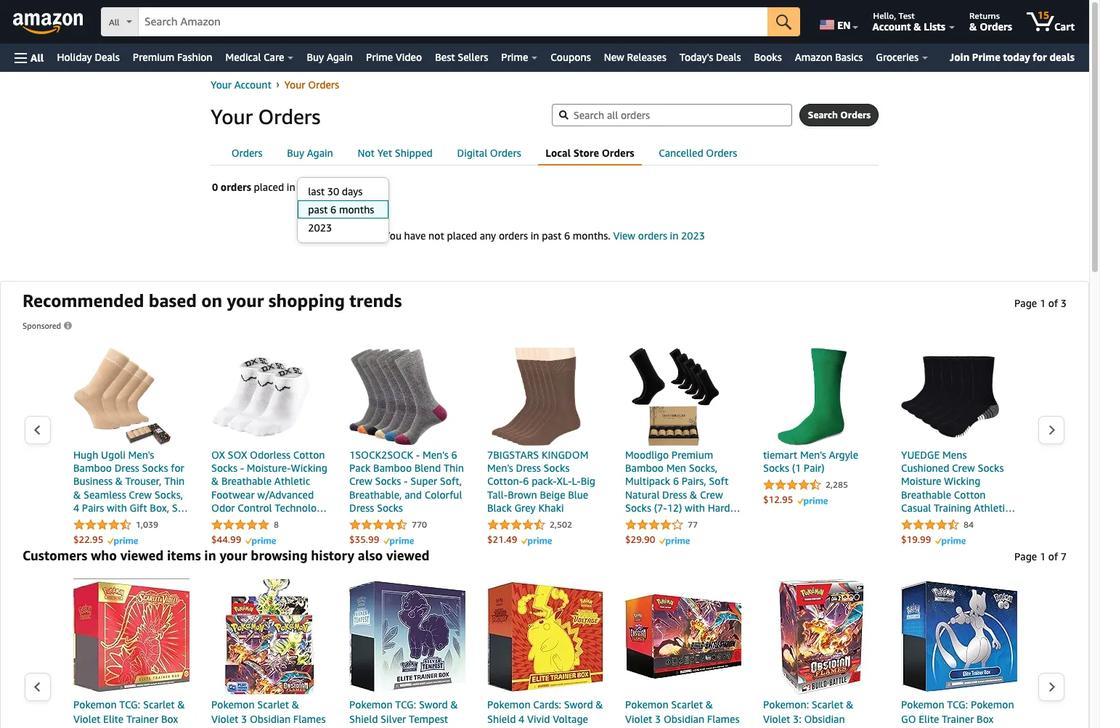 Task type: vqa. For each thing, say whether or not it's contained in the screenshot.
'your pet's favorite'
no



Task type: locate. For each thing, give the bounding box(es) containing it.
0 horizontal spatial socks,
[[155, 489, 183, 501]]

men's inside hugh ugoli men's bamboo dress socks for business & trouser, thin & seamless crew socks, 4 pairs with gift box, s…
[[128, 449, 154, 461]]

None submit
[[768, 7, 801, 36]]

1 booster from the left
[[211, 728, 247, 729]]

pokemon inside pokemon scarlet & violet 3 obsidian flames booster box
[[211, 699, 255, 711]]

socks inside ox sox odorless cotton socks - moisture-wicking & breathable athletic footwear w/advanced odor control technolo…
[[211, 462, 237, 474]]

your
[[211, 78, 232, 91], [284, 78, 305, 91], [211, 105, 253, 129]]

4
[[73, 502, 79, 514], [519, 713, 525, 726]]

obsidian inside pokemon scarlet & violet 3 obsidian flames build & battle stadium
[[664, 713, 705, 726]]

placed
[[254, 181, 284, 193], [447, 230, 477, 242]]

1 tcg: from the left
[[119, 699, 140, 711]]

violet for pokemon: scarlet & violet 3: obsidian flames booster build
[[763, 713, 791, 726]]

sword for cards:
[[564, 699, 593, 711]]

6 up 'soft,'
[[451, 449, 457, 461]]

of for recommended based on your shopping trends
[[1049, 297, 1058, 309]]

pokemon for pokemon tcg: sword & shield silver tempest elite trainer box
[[349, 699, 393, 711]]

prime video link
[[360, 47, 429, 68]]

pokemon cards: sword & shield 4 vivid voltage elite pikachu - trainer box, multicolor image
[[487, 579, 604, 695]]

your down $44.99
[[220, 548, 247, 564]]

1 horizontal spatial deals
[[716, 51, 741, 63]]

coupons
[[551, 51, 591, 63]]

wicking inside yuedge mens cushioned crew socks moisture wicking breathable cotton casual training athleti…
[[944, 475, 981, 488]]

6 down 30
[[331, 203, 336, 216]]

wicking up athletic at the left bottom of page
[[291, 462, 328, 474]]

elite inside pokemon tcg: sword & shield silver tempest elite trainer box
[[349, 728, 370, 729]]

1 vertical spatial 1
[[1040, 551, 1046, 563]]

0 vertical spatial your
[[227, 291, 264, 311]]

obsidian for &
[[664, 713, 705, 726]]

obsidian inside pokemon scarlet & violet 3 obsidian flames booster box
[[250, 713, 291, 726]]

men's inside tiemart men's argyle socks (1 pair)
[[800, 449, 826, 461]]

1 vertical spatial page
[[1015, 551, 1037, 563]]

socks up athleti…
[[978, 462, 1004, 474]]

sword up voltage
[[564, 699, 593, 711]]

men's up blend at the bottom left of the page
[[423, 449, 449, 461]]

orders
[[221, 181, 251, 193], [499, 230, 528, 242], [638, 230, 667, 242]]

tiemart men's argyle socks (1 pair) image
[[763, 348, 861, 446]]

1 horizontal spatial sword
[[564, 699, 593, 711]]

2 pokemon from the left
[[211, 699, 255, 711]]

4 pokemon from the left
[[487, 699, 531, 711]]

2 with from the left
[[685, 502, 705, 514]]

1 vertical spatial wicking
[[944, 475, 981, 488]]

orders link
[[224, 142, 270, 164]]

trainer up 4.7 out of 5 stars image at the right bottom
[[942, 713, 974, 726]]

6 inside moodligo premium bamboo men socks, multipack 6 pairs, soft natural dress & crew socks (7-12) with hard…
[[673, 475, 679, 488]]

not
[[358, 147, 375, 159]]

0 horizontal spatial breathable
[[221, 475, 272, 488]]

prime left video
[[366, 51, 393, 63]]

elite
[[103, 713, 124, 726], [919, 713, 939, 726], [349, 728, 370, 729], [487, 728, 508, 729]]

1 vertical spatial buy again link
[[280, 142, 341, 164]]

socks down tiemart
[[763, 462, 790, 474]]

0 vertical spatial for
[[1033, 51, 1047, 63]]

1 sword from the left
[[419, 699, 448, 711]]

0 vertical spatial previous image
[[33, 425, 41, 436]]

6 right last
[[327, 182, 333, 194]]

flames inside pokemon scarlet & violet 3 obsidian flames booster box
[[293, 713, 326, 726]]

scarlet down pokemon scarlet & violet 3 obsidian flames booster box image
[[257, 699, 289, 711]]

tcg: for trainer
[[947, 699, 968, 711]]

1 previous image from the top
[[33, 425, 41, 436]]

breathable down moisture
[[901, 489, 952, 501]]

bamboo down 1sock2sock
[[373, 462, 412, 474]]

0 vertical spatial cotton
[[293, 449, 325, 461]]

socks inside 7bigstars kingdom men's dress socks cotton-6 pack-xl-l-big tall-brown beige blue black grey khaki
[[544, 462, 570, 474]]

medical care
[[226, 51, 284, 63]]

0 horizontal spatial trainer
[[126, 713, 159, 726]]

0 horizontal spatial flames
[[293, 713, 326, 726]]

2 horizontal spatial tcg:
[[947, 699, 968, 711]]

tcg: inside pokemon tcg: sword & shield silver tempest elite trainer box
[[395, 699, 416, 711]]

7bigstars
[[487, 449, 539, 461]]

booster inside pokemon: scarlet & violet 3: obsidian flames booster build
[[798, 728, 834, 729]]

1 of from the top
[[1049, 297, 1058, 309]]

flames inside pokemon: scarlet & violet 3: obsidian flames booster build
[[763, 728, 796, 729]]

orders right view
[[638, 230, 667, 242]]

view orders in 2023 link
[[613, 230, 705, 242]]

scarlet up …
[[143, 699, 175, 711]]

coupons link
[[544, 47, 598, 68]]

1 horizontal spatial booster
[[798, 728, 834, 729]]

4 scarlet from the left
[[812, 699, 844, 711]]

0 vertical spatial account
[[873, 20, 911, 33]]

socks inside moodligo premium bamboo men socks, multipack 6 pairs, soft natural dress & crew socks (7-12) with hard…
[[625, 502, 652, 514]]

0 vertical spatial all
[[109, 17, 120, 28]]

with up 1,039 'link'
[[107, 502, 127, 514]]

past inside button
[[307, 182, 325, 194]]

account left ›
[[234, 78, 272, 91]]

for up s… at left bottom
[[171, 462, 184, 474]]

colorful
[[425, 489, 462, 501]]

pokemon inside pokemon cards: sword & shield 4 vivid voltage elite pikachu - train
[[487, 699, 531, 711]]

men's up cotton-
[[487, 462, 513, 474]]

search
[[808, 109, 838, 121]]

dress up 12)
[[662, 489, 687, 501]]

orders inside "link"
[[706, 147, 737, 159]]

0 horizontal spatial buy
[[287, 147, 304, 159]]

0 horizontal spatial bamboo
[[73, 462, 112, 474]]

$29.90 link
[[625, 533, 690, 546]]

page 1 of 3
[[1015, 297, 1067, 309]]

men's inside 1sock2sock - men's 6 pack bamboo blend thin crew socks - super soft, breathable, and colorful dress socks
[[423, 449, 449, 461]]

& inside pokemon: scarlet & violet 3: obsidian flames booster build
[[846, 699, 854, 711]]

1 horizontal spatial viewed
[[386, 548, 430, 564]]

trainer down silver
[[373, 728, 405, 729]]

moodligo premium bamboo men socks, multipack 6 pairs, soft natural dress & crew socks (7-12) with hardcase box, unisex image
[[625, 348, 723, 446]]

3 tcg: from the left
[[947, 699, 968, 711]]

0 vertical spatial page
[[1015, 297, 1037, 309]]

violet inside pokemon scarlet & violet 3 obsidian flames build & battle stadium
[[625, 713, 653, 726]]

1 horizontal spatial prime
[[501, 51, 528, 63]]

Search all orders search field
[[552, 104, 792, 126]]

pokemon scarlet & violet 3 obsidian flames booster box image
[[211, 579, 328, 695]]

& inside pokemon scarlet & violet 3 obsidian flames booster box
[[292, 699, 299, 711]]

pokemon tcg: sword & shield silver tempest elite trainer box image
[[349, 579, 466, 695]]

sword inside pokemon cards: sword & shield 4 vivid voltage elite pikachu - train
[[564, 699, 593, 711]]

shield inside pokemon cards: sword & shield 4 vivid voltage elite pikachu - train
[[487, 713, 516, 726]]

2 1 from the top
[[1040, 551, 1046, 563]]

yuedge mens cushioned crew socks moisture wicking breathable cotton casual training athletic work socks for men 5-13, 6 pairs image
[[901, 348, 999, 446]]

prime for prime video
[[366, 51, 393, 63]]

cotton inside yuedge mens cushioned crew socks moisture wicking breathable cotton casual training athleti…
[[954, 489, 986, 501]]

placed down orders link
[[254, 181, 284, 193]]

0 vertical spatial breathable
[[221, 475, 272, 488]]

socks, inside moodligo premium bamboo men socks, multipack 6 pairs, soft natural dress & crew socks (7-12) with hard…
[[689, 462, 718, 474]]

0 vertical spatial 1
[[1040, 297, 1046, 309]]

groceries link
[[870, 47, 935, 68]]

shipped
[[395, 147, 433, 159]]

buy again link right care
[[300, 47, 360, 68]]

have
[[404, 230, 426, 242]]

1 1 from the top
[[1040, 297, 1046, 309]]

1 vertical spatial again
[[307, 147, 333, 159]]

- up and
[[404, 475, 408, 488]]

bamboo
[[73, 462, 112, 474], [373, 462, 412, 474], [625, 462, 664, 474]]

$22.95
[[73, 534, 103, 545]]

4 violet from the left
[[763, 713, 791, 726]]

amazon basics link
[[789, 47, 870, 68]]

thin inside 1sock2sock - men's 6 pack bamboo blend thin crew socks - super soft, breathable, and colorful dress socks
[[444, 462, 464, 474]]

black
[[487, 502, 512, 514]]

buy again link
[[300, 47, 360, 68], [280, 142, 341, 164]]

prime right sellers
[[501, 51, 528, 63]]

scarlet for pokemon scarlet & violet 3 obsidian flames booster box
[[257, 699, 289, 711]]

1 vertical spatial for
[[171, 462, 184, 474]]

1 vertical spatial months
[[339, 203, 374, 216]]

crew down pack
[[349, 475, 372, 488]]

1 vertical spatial buy again
[[287, 147, 333, 159]]

control
[[238, 502, 272, 514]]

viewed down '1,039'
[[120, 548, 164, 564]]

pokemon inside pokemon scarlet & violet 3 obsidian flames build & battle stadium
[[625, 699, 669, 711]]

- down sox at the left
[[240, 462, 244, 474]]

0 vertical spatial buy again
[[307, 51, 353, 63]]

- down vivid
[[549, 728, 553, 729]]

bamboo inside hugh ugoli men's bamboo dress socks for business & trouser, thin & seamless crew socks, 4 pairs with gift box, s…
[[73, 462, 112, 474]]

1 horizontal spatial shield
[[487, 713, 516, 726]]

All search field
[[101, 7, 801, 38]]

8
[[272, 519, 279, 530]]

scarlet right the 'pokemon:'
[[812, 699, 844, 711]]

1 obsidian from the left
[[250, 713, 291, 726]]

1 with from the left
[[107, 502, 127, 514]]

all up the holiday deals
[[109, 17, 120, 28]]

all button
[[8, 44, 50, 72]]

socks, up 'box,'
[[155, 489, 183, 501]]

1 vertical spatial previous image
[[33, 682, 41, 693]]

0 horizontal spatial prime
[[366, 51, 393, 63]]

list containing hugh ugoli men's bamboo dress socks for business & trouser, thin & seamless crew socks, 4 pairs with gift box, s…
[[52, 348, 1038, 547]]

again left prime video at the left of the page
[[327, 51, 353, 63]]

fashion
[[177, 51, 213, 63]]

bamboo up business in the left of the page
[[73, 462, 112, 474]]

0 vertical spatial months
[[335, 182, 368, 194]]

your orders
[[211, 105, 321, 129]]

Search Amazon text field
[[139, 8, 768, 36]]

all
[[109, 17, 120, 28], [31, 51, 44, 64]]

& inside pokemon tcg: sword & shield silver tempest elite trainer box
[[451, 699, 458, 711]]

30
[[327, 185, 339, 198]]

silver
[[381, 713, 406, 726]]

1 vertical spatial 4
[[519, 713, 525, 726]]

0 horizontal spatial viewed
[[120, 548, 164, 564]]

in right any
[[531, 230, 539, 242]]

buy down your orders
[[287, 147, 304, 159]]

Search Orders submit
[[800, 105, 878, 126]]

scarlet up battle
[[671, 699, 703, 711]]

orders right digital
[[490, 147, 521, 159]]

2 horizontal spatial prime
[[972, 51, 1001, 63]]

flames for pokemon: scarlet & violet 3: obsidian flames booster build
[[763, 728, 796, 729]]

tab list containing orders
[[214, 142, 879, 166]]

$19.99
[[901, 534, 931, 545]]

1 vertical spatial premium
[[672, 449, 713, 461]]

tcg: up 4.7 out of 5 stars image at the right bottom
[[947, 699, 968, 711]]

with inside moodligo premium bamboo men socks, multipack 6 pairs, soft natural dress & crew socks (7-12) with hard…
[[685, 502, 705, 514]]

scarlet inside pokemon scarlet & violet 3 obsidian flames build & battle stadium
[[671, 699, 703, 711]]

tcg: up color)
[[119, 699, 140, 711]]

orders inside returns & orders
[[980, 20, 1013, 33]]

shield left silver
[[349, 713, 378, 726]]

1 horizontal spatial wicking
[[944, 475, 981, 488]]

2023 link
[[298, 219, 389, 237]]

premium left fashion
[[133, 51, 175, 63]]

scarlet inside pokemon scarlet & violet 3 obsidian flames booster box
[[257, 699, 289, 711]]

recommended
[[23, 291, 144, 311]]

with inside hugh ugoli men's bamboo dress socks for business & trouser, thin & seamless crew socks, 4 pairs with gift box, s…
[[107, 502, 127, 514]]

next image
[[1048, 682, 1056, 693]]

6 down men
[[673, 475, 679, 488]]

dress down 7bigstars
[[516, 462, 541, 474]]

0 vertical spatial placed
[[254, 181, 284, 193]]

1 horizontal spatial bamboo
[[373, 462, 412, 474]]

1 horizontal spatial trainer
[[373, 728, 405, 729]]

stadium
[[692, 728, 731, 729]]

1 vertical spatial past
[[308, 203, 328, 216]]

with up the 77
[[685, 502, 705, 514]]

box inside pokemon tcg: pokemon go elite trainer box
[[977, 713, 994, 726]]

0 horizontal spatial with
[[107, 502, 127, 514]]

buy right care
[[307, 51, 324, 63]]

past down last
[[308, 203, 328, 216]]

2 horizontal spatial obsidian
[[804, 713, 845, 726]]

1 scarlet from the left
[[143, 699, 175, 711]]

0 vertical spatial again
[[327, 51, 353, 63]]

pikachu
[[511, 728, 546, 729]]

who
[[91, 548, 117, 564]]

1 deals from the left
[[95, 51, 120, 63]]

1 vertical spatial of
[[1049, 551, 1058, 563]]

0 horizontal spatial 4
[[73, 502, 79, 514]]

0 horizontal spatial premium
[[133, 51, 175, 63]]

shield
[[349, 713, 378, 726], [487, 713, 516, 726]]

2 scarlet from the left
[[257, 699, 289, 711]]

$29.90
[[625, 534, 655, 545]]

socks up xl-
[[544, 462, 570, 474]]

6 inside 7bigstars kingdom men's dress socks cotton-6 pack-xl-l-big tall-brown beige blue black grey khaki
[[523, 475, 529, 488]]

scarlet inside pokemon: scarlet & violet 3: obsidian flames booster build
[[812, 699, 844, 711]]

3 scarlet from the left
[[671, 699, 703, 711]]

tcg: inside pokemon tcg: scarlet & violet elite trainer box (random color) …
[[119, 699, 140, 711]]

(7-
[[654, 502, 667, 514]]

2 obsidian from the left
[[664, 713, 705, 726]]

prime right join
[[972, 51, 1001, 63]]

thin up 'soft,'
[[444, 462, 464, 474]]

men's up pair) on the right of the page
[[800, 449, 826, 461]]

you have not placed any orders in past 6 months. view orders in 2023
[[384, 230, 705, 242]]

pokemon for pokemon scarlet & violet 3 obsidian flames build & battle stadium
[[625, 699, 669, 711]]

2 horizontal spatial flames
[[763, 728, 796, 729]]

dress inside 7bigstars kingdom men's dress socks cotton-6 pack-xl-l-big tall-brown beige blue black grey khaki
[[516, 462, 541, 474]]

deals right today's
[[716, 51, 741, 63]]

dress down ugoli
[[115, 462, 139, 474]]

your right "on" on the top of the page
[[227, 291, 264, 311]]

crew up the gift
[[129, 489, 152, 501]]

1 prime from the left
[[366, 51, 393, 63]]

vivid
[[527, 713, 550, 726]]

$44.99
[[211, 534, 241, 545]]

viewed down '$35.99' link
[[386, 548, 430, 564]]

crew down 'mens' at bottom right
[[952, 462, 975, 474]]

2 bamboo from the left
[[373, 462, 412, 474]]

seamless
[[83, 489, 126, 501]]

6 up brown
[[523, 475, 529, 488]]

socks, inside hugh ugoli men's bamboo dress socks for business & trouser, thin & seamless crew socks, 4 pairs with gift box, s…
[[155, 489, 183, 501]]

pokemon tcg: sword & shield silver tempest elite trainer box link
[[349, 698, 466, 729]]

6
[[327, 182, 333, 194], [331, 203, 336, 216], [564, 230, 570, 242], [451, 449, 457, 461], [523, 475, 529, 488], [673, 475, 679, 488]]

list
[[52, 348, 1038, 547], [52, 579, 1038, 729]]

violet for pokemon scarlet & violet 3 obsidian flames booster box
[[211, 713, 239, 726]]

past 6 months option
[[297, 200, 389, 219]]

…
[[148, 728, 158, 729]]

men's for big
[[487, 462, 513, 474]]

2 horizontal spatial bamboo
[[625, 462, 664, 474]]

2 of from the top
[[1049, 551, 1058, 563]]

0 horizontal spatial 3
[[241, 713, 247, 726]]

pokemon inside pokemon tcg: sword & shield silver tempest elite trainer box
[[349, 699, 393, 711]]

0 horizontal spatial orders
[[221, 181, 251, 193]]

cotton up athletic at the left bottom of page
[[293, 449, 325, 461]]

2 sword from the left
[[564, 699, 593, 711]]

pokemon cards: sword & shield 4 vivid voltage elite pikachu - train
[[487, 699, 603, 729]]

bamboo down moodligo
[[625, 462, 664, 474]]

any
[[480, 230, 496, 242]]

1 viewed from the left
[[120, 548, 164, 564]]

dress down breathable,
[[349, 502, 374, 514]]

1 shield from the left
[[349, 713, 378, 726]]

trends
[[350, 291, 402, 311]]

$35.99
[[349, 534, 379, 545]]

2 shield from the left
[[487, 713, 516, 726]]

socks up 770 link
[[377, 502, 403, 514]]

3 pokemon from the left
[[349, 699, 393, 711]]

5 pokemon from the left
[[625, 699, 669, 711]]

dress inside 1sock2sock - men's 6 pack bamboo blend thin crew socks - super soft, breathable, and colorful dress socks
[[349, 502, 374, 514]]

shield up pikachu
[[487, 713, 516, 726]]

1 for recommended based on your shopping trends
[[1040, 297, 1046, 309]]

2 tcg: from the left
[[395, 699, 416, 711]]

2 prime from the left
[[501, 51, 528, 63]]

premium up men
[[672, 449, 713, 461]]

tab list
[[214, 142, 879, 166]]

hard…
[[708, 502, 741, 514]]

2 booster from the left
[[798, 728, 834, 729]]

1 vertical spatial buy
[[287, 147, 304, 159]]

previous image
[[33, 425, 41, 436], [33, 682, 41, 693]]

1 vertical spatial all
[[31, 51, 44, 64]]

6 left months. on the top right of the page
[[564, 230, 570, 242]]

premium inside moodligo premium bamboo men socks, multipack 6 pairs, soft natural dress & crew socks (7-12) with hard…
[[672, 449, 713, 461]]

0 horizontal spatial shield
[[349, 713, 378, 726]]

1 horizontal spatial all
[[109, 17, 120, 28]]

1 horizontal spatial 2023
[[681, 230, 705, 242]]

1 pokemon from the left
[[73, 699, 117, 711]]

past left 30
[[307, 182, 325, 194]]

2023 down past 6 months option
[[308, 222, 332, 234]]

4 up pikachu
[[519, 713, 525, 726]]

7bigstars kingdom men's dress socks cotton-6 pack-xl-l-big tall-brown beige blue black grey khaki image
[[487, 348, 585, 446]]

1 vertical spatial breathable
[[901, 489, 952, 501]]

pokemon for pokemon cards: sword & shield 4 vivid voltage elite pikachu - train
[[487, 699, 531, 711]]

0 vertical spatial past
[[307, 182, 325, 194]]

1 horizontal spatial 4
[[519, 713, 525, 726]]

3 violet from the left
[[625, 713, 653, 726]]

1 vertical spatial thin
[[164, 475, 185, 488]]

months
[[335, 182, 368, 194], [339, 203, 374, 216]]

84
[[962, 519, 974, 530]]

1 list from the top
[[52, 348, 1038, 547]]

for
[[1033, 51, 1047, 63], [171, 462, 184, 474]]

scarlet for pokemon scarlet & violet 3 obsidian flames build & battle stadium
[[671, 699, 703, 711]]

2 violet from the left
[[211, 713, 239, 726]]

0 vertical spatial list
[[52, 348, 1038, 547]]

for left deals
[[1033, 51, 1047, 63]]

pokemon tcg: pokemon go elite trainer box
[[901, 699, 1014, 726]]

& inside ox sox odorless cotton socks - moisture-wicking & breathable athletic footwear w/advanced odor control technolo…
[[211, 475, 219, 488]]

2 horizontal spatial trainer
[[942, 713, 974, 726]]

0 horizontal spatial account
[[234, 78, 272, 91]]

1 vertical spatial list
[[52, 579, 1038, 729]]

1 horizontal spatial for
[[1033, 51, 1047, 63]]

6 inside last 30 days past 6 months 2023
[[331, 203, 336, 216]]

groceries
[[876, 51, 919, 63]]

thin up s… at left bottom
[[164, 475, 185, 488]]

page
[[1015, 297, 1037, 309], [1015, 551, 1037, 563]]

0 horizontal spatial booster
[[211, 728, 247, 729]]

0 vertical spatial 4
[[73, 502, 79, 514]]

0 horizontal spatial sword
[[419, 699, 448, 711]]

amazon image
[[13, 13, 84, 35]]

pokemon inside pokemon tcg: scarlet & violet elite trainer box (random color) …
[[73, 699, 117, 711]]

1 vertical spatial account
[[234, 78, 272, 91]]

wicking down 'mens' at bottom right
[[944, 475, 981, 488]]

0 horizontal spatial thin
[[164, 475, 185, 488]]

l-
[[572, 475, 581, 488]]

orders right the 0
[[221, 181, 251, 193]]

sword for tcg:
[[419, 699, 448, 711]]

tcg: up silver
[[395, 699, 416, 711]]

0 horizontal spatial obsidian
[[250, 713, 291, 726]]

2023 right view
[[681, 230, 705, 242]]

orders up join prime today for deals
[[980, 20, 1013, 33]]

cotton
[[293, 449, 325, 461], [954, 489, 986, 501]]

2 horizontal spatial orders
[[638, 230, 667, 242]]

0 vertical spatial buy
[[307, 51, 324, 63]]

cotton up training at the right bottom of the page
[[954, 489, 986, 501]]

prime link
[[495, 47, 544, 68]]

voltage
[[553, 713, 588, 726]]

with
[[107, 502, 127, 514], [685, 502, 705, 514]]

your down your account link
[[211, 105, 253, 129]]

1 horizontal spatial cotton
[[954, 489, 986, 501]]

past inside last 30 days past 6 months 2023
[[308, 203, 328, 216]]

1 page from the top
[[1015, 297, 1037, 309]]

3 obsidian from the left
[[804, 713, 845, 726]]

1 bamboo from the left
[[73, 462, 112, 474]]

0 horizontal spatial cotton
[[293, 449, 325, 461]]

violet inside pokemon scarlet & violet 3 obsidian flames booster box
[[211, 713, 239, 726]]

1 horizontal spatial 3
[[655, 713, 661, 726]]

1 violet from the left
[[73, 713, 101, 726]]

0 vertical spatial premium
[[133, 51, 175, 63]]

account & lists
[[873, 20, 946, 33]]

list for next image
[[52, 348, 1038, 547]]

socks up breathable,
[[375, 475, 401, 488]]

0 vertical spatial thin
[[444, 462, 464, 474]]

1 horizontal spatial flames
[[707, 713, 740, 726]]

your down medical
[[211, 78, 232, 91]]

not
[[429, 230, 444, 242]]

0 vertical spatial socks,
[[689, 462, 718, 474]]

0 vertical spatial of
[[1049, 297, 1058, 309]]

0 horizontal spatial deals
[[95, 51, 120, 63]]

2 page from the top
[[1015, 551, 1037, 563]]

again up last
[[307, 147, 333, 159]]

0 vertical spatial wicking
[[291, 462, 328, 474]]

orders right ›
[[308, 78, 339, 91]]

tiemart men's argyle socks (1 pair)
[[763, 449, 859, 474]]

account
[[873, 20, 911, 33], [234, 78, 272, 91]]

your for your orders
[[211, 105, 253, 129]]

0 horizontal spatial 2023
[[308, 222, 332, 234]]

orders right any
[[499, 230, 528, 242]]

account inside your account › your orders
[[234, 78, 272, 91]]

yet
[[377, 147, 392, 159]]

sword up tempest
[[419, 699, 448, 711]]

3 inside pokemon scarlet & violet 3 obsidian flames build & battle stadium
[[655, 713, 661, 726]]

pokemon:
[[763, 699, 809, 711]]

1 horizontal spatial obsidian
[[664, 713, 705, 726]]

deals right 'holiday'
[[95, 51, 120, 63]]

hugh
[[73, 449, 98, 461]]

1 horizontal spatial buy
[[307, 51, 324, 63]]

page for customers who viewed items in your browsing history also viewed
[[1015, 551, 1037, 563]]

2 deals from the left
[[716, 51, 741, 63]]

placed right not
[[447, 230, 477, 242]]

pokemon tcg: scarlet & violet elite trainer box (random color) … image
[[73, 579, 190, 695]]

1 horizontal spatial account
[[873, 20, 911, 33]]

buy again link up last
[[280, 142, 341, 164]]

hello, test
[[873, 10, 915, 21]]

3 inside pokemon scarlet & violet 3 obsidian flames booster box
[[241, 713, 247, 726]]

men's for -
[[423, 449, 449, 461]]

(random
[[73, 728, 115, 729]]

1 horizontal spatial placed
[[447, 230, 477, 242]]

view
[[613, 230, 636, 242]]

4 left pairs
[[73, 502, 79, 514]]

all down amazon image
[[31, 51, 44, 64]]

flames inside pokemon scarlet & violet 3 obsidian flames build & battle stadium
[[707, 713, 740, 726]]

socks up trouser,
[[142, 462, 168, 474]]

buy again inside the navigation navigation
[[307, 51, 353, 63]]

pokemon for pokemon tcg: pokemon go elite trainer box
[[901, 699, 945, 711]]

& inside returns & orders
[[970, 20, 977, 33]]

men's up trouser,
[[128, 449, 154, 461]]

again
[[327, 51, 353, 63], [307, 147, 333, 159]]

socks down natural
[[625, 502, 652, 514]]

1 horizontal spatial breathable
[[901, 489, 952, 501]]

gift
[[130, 502, 147, 514]]

0 horizontal spatial for
[[171, 462, 184, 474]]

orders
[[980, 20, 1013, 33], [308, 78, 339, 91], [258, 105, 321, 129], [841, 109, 871, 121], [231, 147, 263, 159], [490, 147, 521, 159], [602, 147, 635, 159], [706, 147, 737, 159]]

list box
[[297, 182, 389, 237]]

ox sox odorless cotton socks - moisture-wicking & breathable athletic footwear w/advanced odor control technolo… link
[[211, 348, 328, 517]]

scarlet
[[143, 699, 175, 711], [257, 699, 289, 711], [671, 699, 703, 711], [812, 699, 844, 711]]

new releases
[[604, 51, 667, 63]]

en
[[838, 19, 851, 31]]

1 horizontal spatial tcg:
[[395, 699, 416, 711]]

men's inside 7bigstars kingdom men's dress socks cotton-6 pack-xl-l-big tall-brown beige blue black grey khaki
[[487, 462, 513, 474]]

7
[[1061, 551, 1067, 563]]

video
[[396, 51, 422, 63]]

list containing pokemon tcg: scarlet & violet elite trainer box (random color) …
[[52, 579, 1038, 729]]

2 list from the top
[[52, 579, 1038, 729]]

0 horizontal spatial all
[[31, 51, 44, 64]]

crew inside hugh ugoli men's bamboo dress socks for business & trouser, thin & seamless crew socks, 4 pairs with gift box, s…
[[129, 489, 152, 501]]

2023
[[308, 222, 332, 234], [681, 230, 705, 242]]

3 bamboo from the left
[[625, 462, 664, 474]]

6 pokemon from the left
[[901, 699, 945, 711]]



Task type: describe. For each thing, give the bounding box(es) containing it.
new releases link
[[598, 47, 673, 68]]

deals for holiday deals
[[95, 51, 120, 63]]

4 inside pokemon cards: sword & shield 4 vivid voltage elite pikachu - train
[[519, 713, 525, 726]]

days
[[342, 185, 363, 198]]

en link
[[811, 4, 865, 40]]

socks inside tiemart men's argyle socks (1 pair)
[[763, 462, 790, 474]]

obsidian for box
[[250, 713, 291, 726]]

pokemon tcg: pokemon go elite trainer box image
[[901, 579, 1018, 695]]

2 previous image from the top
[[33, 682, 41, 693]]

1 vertical spatial your
[[220, 548, 247, 564]]

tempest
[[409, 713, 448, 726]]

kingdom
[[542, 449, 589, 461]]

wicking inside ox sox odorless cotton socks - moisture-wicking & breathable athletic footwear w/advanced odor control technolo…
[[291, 462, 328, 474]]

trainer inside pokemon tcg: sword & shield silver tempest elite trainer box
[[373, 728, 405, 729]]

flames for pokemon scarlet & violet 3 obsidian flames booster box
[[293, 713, 326, 726]]

$12.95
[[763, 494, 793, 506]]

socks inside yuedge mens cushioned crew socks moisture wicking breathable cotton casual training athleti…
[[978, 462, 1004, 474]]

obsidian inside pokemon: scarlet & violet 3: obsidian flames booster build
[[804, 713, 845, 726]]

orders up 0 orders placed in
[[231, 147, 263, 159]]

in right view
[[670, 230, 679, 242]]

2,285
[[824, 480, 848, 491]]

your account › your orders
[[211, 77, 339, 91]]

& inside moodligo premium bamboo men socks, multipack 6 pairs, soft natural dress & crew socks (7-12) with hard…
[[690, 489, 697, 501]]

pokemon tcg: pokemon go elite trainer box link
[[901, 698, 1018, 727]]

months inside last 30 days past 6 months 2023
[[339, 203, 374, 216]]

orders right "store"
[[602, 147, 635, 159]]

buy again inside 'tab list'
[[287, 147, 333, 159]]

history
[[311, 548, 355, 564]]

trainer inside pokemon tcg: scarlet & violet elite trainer box (random color) …
[[126, 713, 159, 726]]

1sock2sock - men's 6 pack bamboo blend thin crew socks - super soft, breathable, and colorful dress socks
[[349, 449, 464, 514]]

you
[[384, 230, 402, 242]]

deals for today's deals
[[716, 51, 741, 63]]

2 viewed from the left
[[386, 548, 430, 564]]

buy inside 'tab list'
[[287, 147, 304, 159]]

in down $44.99
[[204, 548, 216, 564]]

on
[[201, 291, 222, 311]]

2 vertical spatial past
[[542, 230, 562, 242]]

local
[[546, 147, 571, 159]]

violet inside pokemon tcg: scarlet & violet elite trainer box (random color) …
[[73, 713, 101, 726]]

4.7 out of 5 stars image
[[901, 728, 960, 729]]

770
[[410, 519, 427, 530]]

shield for elite
[[487, 713, 516, 726]]

ox sox odorless cotton socks - moisture-wicking & breathable athletic footwear w/advanced odor control technology, 3 pairs image
[[211, 348, 309, 446]]

prime video
[[366, 51, 422, 63]]

tcg: for silver
[[395, 699, 416, 711]]

6 inside button
[[327, 182, 333, 194]]

orders inside your account › your orders
[[308, 78, 339, 91]]

box inside pokemon tcg: sword & shield silver tempest elite trainer box
[[407, 728, 424, 729]]

technolo…
[[275, 502, 327, 514]]

1 for customers who viewed items in your browsing history also viewed
[[1040, 551, 1046, 563]]

elite inside pokemon cards: sword & shield 4 vivid voltage elite pikachu - train
[[487, 728, 508, 729]]

of for customers who viewed items in your browsing history also viewed
[[1049, 551, 1058, 563]]

w/advanced
[[257, 489, 314, 501]]

booster for 3:
[[798, 728, 834, 729]]

box inside pokemon scarlet & violet 3 obsidian flames booster box
[[250, 728, 266, 729]]

shopping
[[269, 291, 345, 311]]

dress inside hugh ugoli men's bamboo dress socks for business & trouser, thin & seamless crew socks, 4 pairs with gift box, s…
[[115, 462, 139, 474]]

1,039 link
[[73, 518, 158, 532]]

page for recommended based on your shopping trends
[[1015, 297, 1037, 309]]

orders right search
[[841, 109, 871, 121]]

flames for pokemon scarlet & violet 3 obsidian flames build & battle stadium
[[707, 713, 740, 726]]

again inside 'tab list'
[[307, 147, 333, 159]]

new
[[604, 51, 625, 63]]

- inside ox sox odorless cotton socks - moisture-wicking & breathable athletic footwear w/advanced odor control technolo…
[[240, 462, 244, 474]]

breathable inside ox sox odorless cotton socks - moisture-wicking & breathable athletic footwear w/advanced odor control technolo…
[[221, 475, 272, 488]]

6 inside 1sock2sock - men's 6 pack bamboo blend thin crew socks - super soft, breathable, and colorful dress socks
[[451, 449, 457, 461]]

hugh ugoli men's bamboo dress socks for business & trouser, thin & seamless crew socks, 4 pairs with gift box, s…
[[73, 449, 188, 514]]

your for your account › your orders
[[211, 78, 232, 91]]

pokemon: scarlet & violet 3: obsidian flames booster build & battle - 5 booster pack image
[[763, 579, 880, 695]]

ox
[[211, 449, 225, 461]]

pokemon for pokemon tcg: scarlet & violet elite trainer box (random color) …
[[73, 699, 117, 711]]

crew inside 1sock2sock - men's 6 pack bamboo blend thin crew socks - super soft, breathable, and colorful dress socks
[[349, 475, 372, 488]]

pokemon: scarlet & violet 3: obsidian flames booster build
[[763, 699, 870, 729]]

argyle
[[829, 449, 859, 461]]

8 link
[[211, 518, 279, 532]]

for inside the navigation navigation
[[1033, 51, 1047, 63]]

months inside 'past 6 months' button
[[335, 182, 368, 194]]

socks inside hugh ugoli men's bamboo dress socks for business & trouser, thin & seamless crew socks, 4 pairs with gift box, s…
[[142, 462, 168, 474]]

1 vertical spatial placed
[[447, 230, 477, 242]]

tiemart men's argyle socks (1 pair) link
[[763, 348, 880, 477]]

again inside the navigation navigation
[[327, 51, 353, 63]]

books link
[[748, 47, 789, 68]]

- inside pokemon cards: sword & shield 4 vivid voltage elite pikachu - train
[[549, 728, 553, 729]]

7 pokemon from the left
[[971, 699, 1014, 711]]

& inside pokemon cards: sword & shield 4 vivid voltage elite pikachu - train
[[596, 699, 603, 711]]

basics
[[835, 51, 863, 63]]

last 30 days link
[[298, 182, 389, 200]]

pokemon: scarlet & violet 3: obsidian flames booster build link
[[763, 698, 880, 729]]

& inside pokemon tcg: scarlet & violet elite trainer box (random color) …
[[178, 699, 185, 711]]

hugh ugoli men's bamboo dress socks for business & trouser, thin & seamless crew socks, 4 pairs with gift box, shoe size 8-12 image
[[73, 348, 171, 446]]

sellers
[[458, 51, 488, 63]]

past 6 months link
[[298, 200, 389, 219]]

footwear
[[211, 489, 255, 501]]

elite inside pokemon tcg: pokemon go elite trainer box
[[919, 713, 939, 726]]

athletic
[[274, 475, 310, 488]]

crew inside yuedge mens cushioned crew socks moisture wicking breathable cotton casual training athleti…
[[952, 462, 975, 474]]

$35.99 link
[[349, 533, 414, 546]]

$22.95 link
[[73, 533, 138, 546]]

pokemon tcg: sword & shield silver tempest elite trainer box
[[349, 699, 458, 729]]

soft,
[[440, 475, 462, 488]]

shield for trainer
[[349, 713, 378, 726]]

dropdown image
[[374, 185, 381, 191]]

pack-
[[532, 475, 557, 488]]

best sellers link
[[429, 47, 495, 68]]

soft
[[709, 475, 729, 488]]

cotton inside ox sox odorless cotton socks - moisture-wicking & breathable athletic footwear w/advanced odor control technolo…
[[293, 449, 325, 461]]

breathable,
[[349, 489, 402, 501]]

all inside search field
[[109, 17, 120, 28]]

casual
[[901, 502, 931, 514]]

prime for prime
[[501, 51, 528, 63]]

crew inside moodligo premium bamboo men socks, multipack 6 pairs, soft natural dress & crew socks (7-12) with hard…
[[700, 489, 723, 501]]

next image
[[1048, 425, 1056, 436]]

not yet shipped
[[358, 147, 433, 159]]

pairs,
[[682, 475, 707, 488]]

trainer inside pokemon tcg: pokemon go elite trainer box
[[942, 713, 974, 726]]

orders down ›
[[258, 105, 321, 129]]

returns & orders
[[970, 10, 1013, 33]]

1sock2sock - men's 6 pack bamboo blend thin crew socks - super soft, breathable, and colorful dress socks link
[[349, 348, 466, 517]]

breathable inside yuedge mens cushioned crew socks moisture wicking breathable cotton casual training athleti…
[[901, 489, 952, 501]]

last 30 days past 6 months 2023
[[308, 185, 374, 234]]

releases
[[627, 51, 667, 63]]

violet for pokemon scarlet & violet 3 obsidian flames build & battle stadium
[[625, 713, 653, 726]]

sponsored
[[23, 321, 61, 330]]

0 vertical spatial buy again link
[[300, 47, 360, 68]]

in left last
[[287, 181, 295, 193]]

- up blend at the bottom left of the page
[[416, 449, 420, 461]]

2 horizontal spatial 3
[[1061, 297, 1067, 309]]

pokemon for pokemon scarlet & violet 3 obsidian flames booster box
[[211, 699, 255, 711]]

past 6 months button
[[299, 178, 387, 199]]

2,502
[[548, 519, 572, 530]]

men's for thin
[[128, 449, 154, 461]]

bamboo inside 1sock2sock - men's 6 pack bamboo blend thin crew socks - super soft, breathable, and colorful dress socks
[[373, 462, 412, 474]]

booster for 3
[[211, 728, 247, 729]]

0
[[212, 181, 218, 193]]

0 orders placed in
[[212, 181, 295, 193]]

based
[[149, 291, 197, 311]]

beige
[[540, 489, 566, 501]]

pokemon scarlet & violet 3 obsidian flames build & battle stadium image
[[625, 579, 742, 695]]

list box containing last 30 days
[[297, 182, 389, 237]]

scarlet inside pokemon tcg: scarlet & violet elite trainer box (random color) …
[[143, 699, 175, 711]]

blend
[[415, 462, 441, 474]]

scarlet for pokemon: scarlet & violet 3: obsidian flames booster build
[[812, 699, 844, 711]]

2023 inside last 30 days past 6 months 2023
[[308, 222, 332, 234]]

all inside button
[[31, 51, 44, 64]]

buy inside the navigation navigation
[[307, 51, 324, 63]]

past 6 months
[[307, 182, 368, 194]]

digital orders link
[[450, 142, 529, 164]]

dress inside moodligo premium bamboo men socks, multipack 6 pairs, soft natural dress & crew socks (7-12) with hard…
[[662, 489, 687, 501]]

last
[[308, 185, 325, 198]]

1sock2sock - men's 6 pack bamboo blend thin crew socks - super soft, breathable, and colorful dress socks image
[[349, 348, 447, 446]]

3 for pokemon scarlet & violet 3 obsidian flames build & battle stadium
[[655, 713, 661, 726]]

3 for pokemon scarlet & violet 3 obsidian flames booster box
[[241, 713, 247, 726]]

770 link
[[349, 518, 427, 532]]

odor
[[211, 502, 235, 514]]

blue
[[568, 489, 589, 501]]

navigation navigation
[[0, 0, 1090, 72]]

bamboo inside moodligo premium bamboo men socks, multipack 6 pairs, soft natural dress & crew socks (7-12) with hard…
[[625, 462, 664, 474]]

1 horizontal spatial orders
[[499, 230, 528, 242]]

box inside pokemon tcg: scarlet & violet elite trainer box (random color) …
[[161, 713, 178, 726]]

recommended based on your shopping trends
[[23, 291, 402, 311]]

77 link
[[625, 518, 698, 532]]

thin inside hugh ugoli men's bamboo dress socks for business & trouser, thin & seamless crew socks, 4 pairs with gift box, s…
[[164, 475, 185, 488]]

for inside hugh ugoli men's bamboo dress socks for business & trouser, thin & seamless crew socks, 4 pairs with gift box, s…
[[171, 462, 184, 474]]

cart
[[1055, 20, 1075, 33]]

none submit inside all search field
[[768, 7, 801, 36]]

premium inside the navigation navigation
[[133, 51, 175, 63]]

0 horizontal spatial placed
[[254, 181, 284, 193]]

digital
[[457, 147, 487, 159]]

your right ›
[[284, 78, 305, 91]]

and
[[405, 489, 422, 501]]

training
[[934, 502, 972, 514]]

4 inside hugh ugoli men's bamboo dress socks for business & trouser, thin & seamless crew socks, 4 pairs with gift box, s…
[[73, 502, 79, 514]]

tcg: for elite
[[119, 699, 140, 711]]

list for next icon on the bottom
[[52, 579, 1038, 729]]

moodligo premium bamboo men socks, multipack 6 pairs, soft natural dress & crew socks (7-12) with hard…
[[625, 449, 741, 514]]

account inside the navigation navigation
[[873, 20, 911, 33]]

customers who viewed items in your browsing history also viewed
[[23, 548, 430, 564]]

3 prime from the left
[[972, 51, 1001, 63]]

moisture
[[901, 475, 942, 488]]

search image
[[559, 110, 569, 119]]

elite inside pokemon tcg: scarlet & violet elite trainer box (random color) …
[[103, 713, 124, 726]]

sponsored button
[[23, 319, 73, 333]]

cotton-
[[487, 475, 523, 488]]

today's deals
[[680, 51, 741, 63]]

moisture-
[[247, 462, 291, 474]]

yuedge
[[901, 449, 940, 461]]



